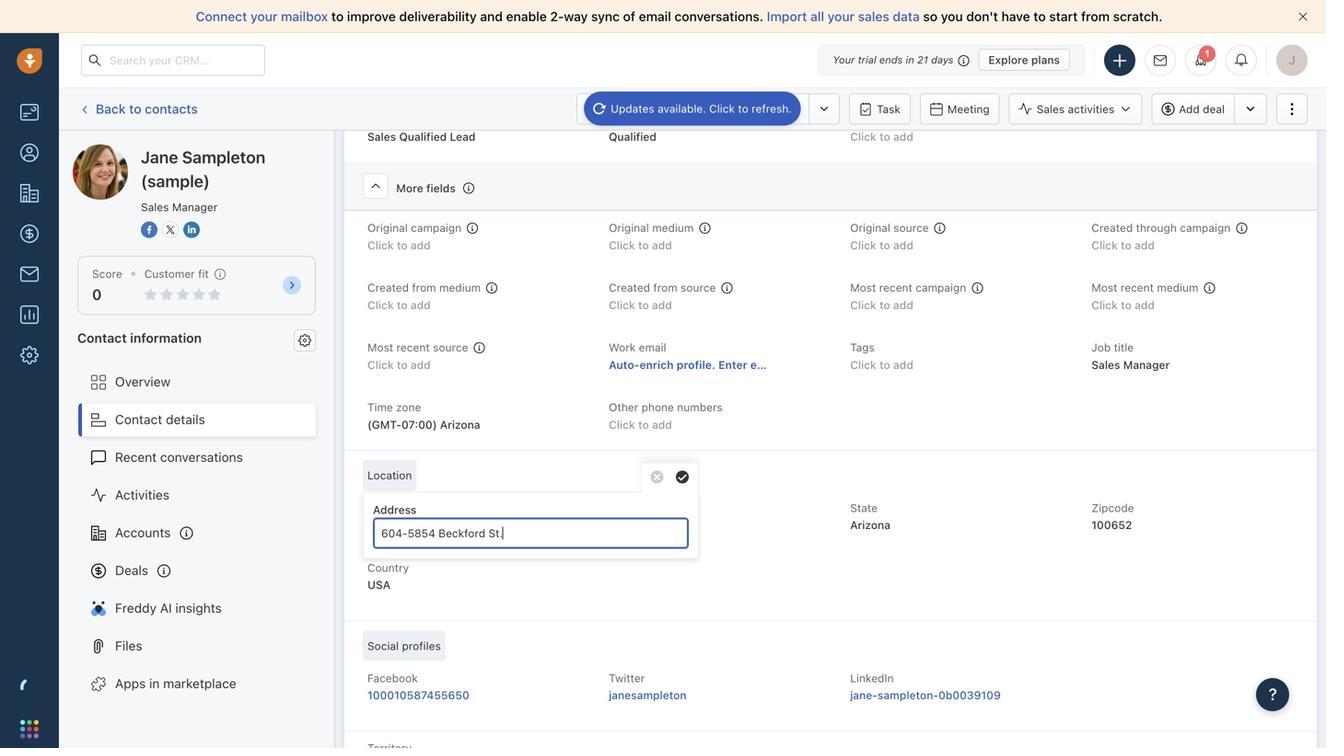 Task type: vqa. For each thing, say whether or not it's contained in the screenshot.
fit
yes



Task type: locate. For each thing, give the bounding box(es) containing it.
score
[[92, 268, 122, 281]]

2 horizontal spatial from
[[1082, 9, 1110, 24]]

qualified left lead
[[399, 130, 447, 143]]

back to contacts
[[96, 101, 198, 116]]

100010587455650
[[368, 690, 470, 703]]

2 horizontal spatial campaign
[[1180, 222, 1231, 235]]

1 vertical spatial manager
[[1124, 359, 1170, 372]]

click to add down created from source
[[609, 299, 672, 312]]

meeting button
[[920, 94, 1000, 125]]

close image
[[1299, 12, 1308, 21]]

your
[[251, 9, 278, 24], [828, 9, 855, 24]]

click inside 'other phone numbers click to add'
[[609, 419, 635, 431]]

0 horizontal spatial source
[[433, 341, 468, 354]]

1 vertical spatial source
[[681, 282, 716, 294]]

more fields
[[396, 182, 456, 195]]

through
[[1136, 222, 1177, 235]]

original down more
[[368, 222, 408, 235]]

0 horizontal spatial arizona
[[440, 419, 480, 431]]

0 horizontal spatial medium
[[439, 282, 481, 294]]

apps
[[115, 677, 146, 692]]

sales
[[1037, 103, 1065, 116], [368, 130, 396, 143], [141, 201, 169, 214], [1092, 359, 1121, 372]]

click to add for created through campaign
[[1092, 239, 1155, 252]]

0 horizontal spatial created
[[368, 282, 409, 294]]

click for most recent source
[[368, 359, 394, 372]]

click to add down "most recent medium"
[[1092, 299, 1155, 312]]

jane-sampleton-0b0039109 link
[[850, 690, 1001, 703]]

1 horizontal spatial medium
[[652, 222, 694, 235]]

click down original medium
[[609, 239, 635, 252]]

0 vertical spatial manager
[[172, 201, 218, 214]]

0b0039109
[[939, 690, 1001, 703]]

1 horizontal spatial from
[[654, 282, 678, 294]]

from down original medium
[[654, 282, 678, 294]]

2 horizontal spatial created
[[1092, 222, 1133, 235]]

1 qualified from the left
[[399, 130, 447, 143]]

medium
[[652, 222, 694, 235], [439, 282, 481, 294], [1157, 282, 1199, 294]]

click for most recent medium
[[1092, 299, 1118, 312]]

0 horizontal spatial recent
[[397, 341, 430, 354]]

most
[[850, 282, 876, 294], [1092, 282, 1118, 294], [368, 341, 394, 354]]

1 your from the left
[[251, 9, 278, 24]]

click to add down original medium
[[609, 239, 672, 252]]

to inside tags click to add
[[880, 359, 891, 372]]

sms
[[776, 103, 800, 116]]

tags click to add
[[850, 341, 914, 372]]

sales left activities
[[1037, 103, 1065, 116]]

source up work email auto-enrich profile. enter email
[[681, 282, 716, 294]]

click down "created from medium"
[[368, 299, 394, 312]]

click
[[710, 102, 735, 115], [850, 130, 877, 143], [368, 239, 394, 252], [609, 239, 635, 252], [850, 239, 877, 252], [1092, 239, 1118, 252], [368, 299, 394, 312], [609, 299, 635, 312], [850, 299, 877, 312], [1092, 299, 1118, 312], [368, 359, 394, 372], [850, 359, 877, 372], [609, 419, 635, 431]]

from up most recent source
[[412, 282, 436, 294]]

updates available. click to refresh. link
[[584, 92, 801, 126]]

0 horizontal spatial in
[[149, 677, 160, 692]]

add for created from source
[[652, 299, 672, 312]]

(sample)
[[209, 144, 261, 159], [141, 171, 210, 191]]

profile.
[[677, 359, 716, 372]]

2 horizontal spatial original
[[850, 222, 891, 235]]

improve
[[347, 9, 396, 24]]

1 original from the left
[[368, 222, 408, 235]]

click down other
[[609, 419, 635, 431]]

contact for contact details
[[115, 412, 162, 428]]

recent down original source
[[880, 282, 913, 294]]

2-
[[550, 9, 564, 24]]

source down "created from medium"
[[433, 341, 468, 354]]

most up time on the bottom
[[368, 341, 394, 354]]

manager down title
[[1124, 359, 1170, 372]]

most up job
[[1092, 282, 1118, 294]]

created
[[1092, 222, 1133, 235], [368, 282, 409, 294], [609, 282, 650, 294]]

qualified
[[399, 130, 447, 143], [609, 130, 657, 143]]

2 original from the left
[[609, 222, 649, 235]]

07:00)
[[402, 419, 437, 431]]

2 vertical spatial email
[[751, 359, 780, 372]]

manager up fit
[[172, 201, 218, 214]]

phone
[[642, 401, 674, 414]]

0 vertical spatial source
[[894, 222, 929, 235]]

mailbox
[[281, 9, 328, 24]]

campaign down original source
[[916, 282, 967, 294]]

other
[[609, 401, 639, 414]]

0 horizontal spatial your
[[251, 9, 278, 24]]

click up work
[[609, 299, 635, 312]]

add inside 'other phone numbers click to add'
[[652, 419, 672, 431]]

100010587455650 link
[[368, 690, 470, 703]]

2 your from the left
[[828, 9, 855, 24]]

click to add for most recent source
[[368, 359, 431, 372]]

click for original medium
[[609, 239, 635, 252]]

1 horizontal spatial jane
[[141, 147, 178, 167]]

0 horizontal spatial qualified
[[399, 130, 447, 143]]

2 horizontal spatial most
[[1092, 282, 1118, 294]]

1 horizontal spatial qualified
[[609, 130, 657, 143]]

email right of
[[639, 9, 671, 24]]

linkedin
[[850, 672, 894, 685]]

1 horizontal spatial manager
[[1124, 359, 1170, 372]]

medium up most recent source
[[439, 282, 481, 294]]

click down most recent source
[[368, 359, 394, 372]]

1 horizontal spatial original
[[609, 222, 649, 235]]

contacts
[[145, 101, 198, 116]]

click to add down most recent source
[[368, 359, 431, 372]]

jane down contacts
[[141, 147, 178, 167]]

0 horizontal spatial manager
[[172, 201, 218, 214]]

2 horizontal spatial medium
[[1157, 282, 1199, 294]]

source up most recent campaign
[[894, 222, 929, 235]]

1 horizontal spatial created
[[609, 282, 650, 294]]

sales down job
[[1092, 359, 1121, 372]]

click to add for original campaign
[[368, 239, 431, 252]]

way
[[564, 9, 588, 24]]

1 horizontal spatial source
[[681, 282, 716, 294]]

sales up customer at the left
[[141, 201, 169, 214]]

most recent medium
[[1092, 282, 1199, 294]]

call button
[[651, 94, 708, 125]]

created up work
[[609, 282, 650, 294]]

medium down created through campaign
[[1157, 282, 1199, 294]]

email
[[639, 9, 671, 24], [639, 341, 667, 354], [751, 359, 780, 372]]

click for created from medium
[[368, 299, 394, 312]]

0 vertical spatial contact
[[77, 331, 127, 346]]

auto-
[[609, 359, 640, 372]]

numbers
[[677, 401, 723, 414]]

0 horizontal spatial from
[[412, 282, 436, 294]]

campaign for most recent campaign
[[916, 282, 967, 294]]

add for created from medium
[[411, 299, 431, 312]]

jane down back to contacts link on the top
[[110, 144, 138, 159]]

click up tags
[[850, 299, 877, 312]]

sales left lead
[[368, 130, 396, 143]]

twitter
[[609, 672, 645, 685]]

original up most recent campaign
[[850, 222, 891, 235]]

created from medium
[[368, 282, 481, 294]]

sales
[[858, 9, 890, 24]]

click up job
[[1092, 299, 1118, 312]]

recent
[[880, 282, 913, 294], [1121, 282, 1154, 294], [397, 341, 430, 354]]

click right call at the right
[[710, 102, 735, 115]]

manager inside job title sales manager
[[1124, 359, 1170, 372]]

click for created through campaign
[[1092, 239, 1118, 252]]

in right apps on the bottom left of the page
[[149, 677, 160, 692]]

original for original campaign
[[368, 222, 408, 235]]

your
[[833, 54, 855, 66]]

in
[[906, 54, 915, 66], [149, 677, 160, 692]]

contact up recent
[[115, 412, 162, 428]]

created down 'original campaign'
[[368, 282, 409, 294]]

to inside 'other phone numbers click to add'
[[638, 419, 649, 431]]

click up "most recent medium"
[[1092, 239, 1118, 252]]

0 horizontal spatial most
[[368, 341, 394, 354]]

in left 21
[[906, 54, 915, 66]]

recent up title
[[1121, 282, 1154, 294]]

add for original source
[[894, 239, 914, 252]]

jane-
[[850, 690, 878, 703]]

medium for created from medium
[[439, 282, 481, 294]]

click to add down "created from medium"
[[368, 299, 431, 312]]

your trial ends in 21 days
[[833, 54, 954, 66]]

apps in marketplace
[[115, 677, 237, 692]]

from right start
[[1082, 9, 1110, 24]]

most up tags
[[850, 282, 876, 294]]

back
[[96, 101, 126, 116]]

zone
[[396, 401, 421, 414]]

click to add down through
[[1092, 239, 1155, 252]]

original campaign
[[368, 222, 462, 235]]

source for most recent source
[[433, 341, 468, 354]]

you
[[941, 9, 963, 24]]

1 vertical spatial contact
[[115, 412, 162, 428]]

1 horizontal spatial most
[[850, 282, 876, 294]]

click down tags
[[850, 359, 877, 372]]

freddy ai insights
[[115, 601, 222, 616]]

medium up created from source
[[652, 222, 694, 235]]

1 horizontal spatial your
[[828, 9, 855, 24]]

your right all
[[828, 9, 855, 24]]

click to add down 'task' button
[[850, 130, 914, 143]]

sampleton-
[[878, 690, 939, 703]]

click to add down original source
[[850, 239, 914, 252]]

2 qualified from the left
[[609, 130, 657, 143]]

click to add down most recent campaign
[[850, 299, 914, 312]]

1 horizontal spatial recent
[[880, 282, 913, 294]]

2 horizontal spatial recent
[[1121, 282, 1154, 294]]

click down original source
[[850, 239, 877, 252]]

original up created from source
[[609, 222, 649, 235]]

zipcode 100652
[[1092, 502, 1135, 532]]

arizona
[[440, 419, 480, 431], [850, 519, 891, 532]]

campaign down fields
[[411, 222, 462, 235]]

campaign for created through campaign
[[1180, 222, 1231, 235]]

state arizona
[[850, 502, 891, 532]]

arizona right 07:00)
[[440, 419, 480, 431]]

0 vertical spatial arizona
[[440, 419, 480, 431]]

arizona inside time zone (gmt-07:00) arizona
[[440, 419, 480, 431]]

jane sampleton (sample) up sales manager
[[141, 147, 266, 191]]

most for most recent medium
[[1092, 282, 1118, 294]]

add for created through campaign
[[1135, 239, 1155, 252]]

add deal button
[[1152, 94, 1234, 125]]

recent up zone in the bottom of the page
[[397, 341, 430, 354]]

scratch.
[[1113, 9, 1163, 24]]

0 horizontal spatial original
[[368, 222, 408, 235]]

information
[[130, 331, 202, 346]]

days
[[931, 54, 954, 66]]

created left through
[[1092, 222, 1133, 235]]

1 horizontal spatial in
[[906, 54, 915, 66]]

click to add down 'original campaign'
[[368, 239, 431, 252]]

updates
[[611, 102, 655, 115]]

customer
[[144, 268, 195, 281]]

sales activities button
[[1009, 94, 1152, 125], [1009, 94, 1143, 125]]

click for created from source
[[609, 299, 635, 312]]

2 vertical spatial source
[[433, 341, 468, 354]]

sales for sales manager
[[141, 201, 169, 214]]

3 original from the left
[[850, 222, 891, 235]]

click for most recent campaign
[[850, 299, 877, 312]]

1 vertical spatial arizona
[[850, 519, 891, 532]]

email up enrich
[[639, 341, 667, 354]]

1 vertical spatial in
[[149, 677, 160, 692]]

call
[[679, 103, 699, 116]]

email right 'enter'
[[751, 359, 780, 372]]

campaign right through
[[1180, 222, 1231, 235]]

time
[[368, 401, 393, 414]]

original medium
[[609, 222, 694, 235]]

qualified down updates
[[609, 130, 657, 143]]

recent
[[115, 450, 157, 465]]

click down 'original campaign'
[[368, 239, 394, 252]]

original for original source
[[850, 222, 891, 235]]

arizona down the state at the right bottom
[[850, 519, 891, 532]]

usa
[[368, 579, 391, 592]]

1 horizontal spatial campaign
[[916, 282, 967, 294]]

click to add for original source
[[850, 239, 914, 252]]

contact down the 0
[[77, 331, 127, 346]]

marketplace
[[163, 677, 237, 692]]

click to add for most recent campaign
[[850, 299, 914, 312]]

contact
[[77, 331, 127, 346], [115, 412, 162, 428]]

click to add for original medium
[[609, 239, 672, 252]]

other phone numbers click to add
[[609, 401, 723, 431]]

your left mailbox
[[251, 9, 278, 24]]

1 link
[[1186, 45, 1217, 76]]

social profiles
[[368, 640, 441, 653]]

sales for sales qualified lead
[[368, 130, 396, 143]]

1 vertical spatial (sample)
[[141, 171, 210, 191]]



Task type: describe. For each thing, give the bounding box(es) containing it.
freshworks switcher image
[[20, 721, 39, 739]]

facebook
[[368, 672, 418, 685]]

created for created from medium
[[368, 282, 409, 294]]

deals
[[115, 563, 148, 579]]

explore plans link
[[979, 49, 1070, 71]]

connect your mailbox link
[[196, 9, 331, 24]]

enter
[[719, 359, 748, 372]]

contact information
[[77, 331, 202, 346]]

1 horizontal spatial arizona
[[850, 519, 891, 532]]

glendale
[[609, 519, 656, 532]]

sales manager
[[141, 201, 218, 214]]

connect your mailbox to improve deliverability and enable 2-way sync of email conversations. import all your sales data so you don't have to start from scratch.
[[196, 9, 1163, 24]]

2 horizontal spatial source
[[894, 222, 929, 235]]

jane sampleton (sample) down contacts
[[110, 144, 261, 159]]

click to add for created from medium
[[368, 299, 431, 312]]

add inside tags click to add
[[894, 359, 914, 372]]

recent for campaign
[[880, 282, 913, 294]]

deal
[[1203, 103, 1225, 116]]

tags
[[850, 341, 875, 354]]

0 vertical spatial email
[[639, 9, 671, 24]]

don't
[[967, 9, 998, 24]]

insights
[[175, 601, 222, 616]]

mng settings image
[[298, 334, 311, 347]]

medium for most recent medium
[[1157, 282, 1199, 294]]

(gmt-
[[368, 419, 402, 431]]

click inside tags click to add
[[850, 359, 877, 372]]

sampleton down contacts
[[142, 144, 205, 159]]

sampleton up sales manager
[[182, 147, 266, 167]]

available.
[[658, 102, 706, 115]]

Search your CRM... text field
[[81, 45, 265, 76]]

100652
[[1092, 519, 1133, 532]]

1
[[1205, 48, 1211, 59]]

zipcode
[[1092, 502, 1135, 515]]

21
[[918, 54, 929, 66]]

ai
[[160, 601, 172, 616]]

sales activities
[[1037, 103, 1115, 116]]

send email image
[[1154, 55, 1167, 67]]

meeting
[[948, 103, 990, 116]]

add for most recent source
[[411, 359, 431, 372]]

details
[[166, 412, 205, 428]]

sms button
[[748, 94, 809, 125]]

fit
[[198, 268, 209, 281]]

jane inside jane sampleton (sample)
[[141, 147, 178, 167]]

location
[[368, 470, 412, 482]]

email
[[604, 103, 632, 116]]

1 vertical spatial email
[[639, 341, 667, 354]]

sales inside job title sales manager
[[1092, 359, 1121, 372]]

refresh.
[[752, 102, 792, 115]]

twitter janesampleton
[[609, 672, 687, 703]]

0 horizontal spatial jane
[[110, 144, 138, 159]]

click for original source
[[850, 239, 877, 252]]

deliverability
[[399, 9, 477, 24]]

click to add for most recent medium
[[1092, 299, 1155, 312]]

add for original medium
[[652, 239, 672, 252]]

click to add for created from source
[[609, 299, 672, 312]]

customer fit
[[144, 268, 209, 281]]

conversations
[[160, 450, 243, 465]]

created for created through campaign
[[1092, 222, 1133, 235]]

lead
[[450, 130, 476, 143]]

job title sales manager
[[1092, 341, 1170, 372]]

import
[[767, 9, 807, 24]]

0 vertical spatial (sample)
[[209, 144, 261, 159]]

so
[[923, 9, 938, 24]]

add for most recent medium
[[1135, 299, 1155, 312]]

click down 'task' button
[[850, 130, 877, 143]]

more
[[396, 182, 423, 195]]

task button
[[849, 94, 911, 125]]

country usa
[[368, 562, 409, 592]]

source for created from source
[[681, 282, 716, 294]]

contact for contact information
[[77, 331, 127, 346]]

Address text field
[[373, 518, 689, 550]]

click for original campaign
[[368, 239, 394, 252]]

janesampleton link
[[609, 690, 687, 703]]

activities
[[1068, 103, 1115, 116]]

from for created from source
[[654, 282, 678, 294]]

sync
[[591, 9, 620, 24]]

janesampleton
[[609, 690, 687, 703]]

0 vertical spatial in
[[906, 54, 915, 66]]

recent for source
[[397, 341, 430, 354]]

fields
[[427, 182, 456, 195]]

contact details
[[115, 412, 205, 428]]

enable
[[506, 9, 547, 24]]

freddy
[[115, 601, 157, 616]]

most for most recent source
[[368, 341, 394, 354]]

files
[[115, 639, 142, 654]]

task
[[877, 103, 901, 116]]

explore
[[989, 53, 1029, 66]]

start
[[1050, 9, 1078, 24]]

add for most recent campaign
[[894, 299, 914, 312]]

and
[[480, 9, 503, 24]]

time zone (gmt-07:00) arizona
[[368, 401, 480, 431]]

0 button
[[92, 286, 102, 304]]

sales for sales activities
[[1037, 103, 1065, 116]]

all
[[811, 9, 825, 24]]

of
[[623, 9, 636, 24]]

profiles
[[402, 640, 441, 653]]

conversations.
[[675, 9, 764, 24]]

explore plans
[[989, 53, 1060, 66]]

original for original medium
[[609, 222, 649, 235]]

0 horizontal spatial campaign
[[411, 222, 462, 235]]

recent for medium
[[1121, 282, 1154, 294]]

created for created from source
[[609, 282, 650, 294]]

most recent campaign
[[850, 282, 967, 294]]

work
[[609, 341, 636, 354]]

add for original campaign
[[411, 239, 431, 252]]

updates available. click to refresh.
[[611, 102, 792, 115]]

enrich
[[640, 359, 674, 372]]

title
[[1114, 341, 1134, 354]]

sales qualified lead
[[368, 130, 476, 143]]

have
[[1002, 9, 1031, 24]]

from for created from medium
[[412, 282, 436, 294]]

score 0
[[92, 268, 122, 304]]

original source
[[850, 222, 929, 235]]

accounts
[[115, 526, 171, 541]]

most recent source
[[368, 341, 468, 354]]

most for most recent campaign
[[850, 282, 876, 294]]

created through campaign
[[1092, 222, 1231, 235]]

state
[[850, 502, 878, 515]]



